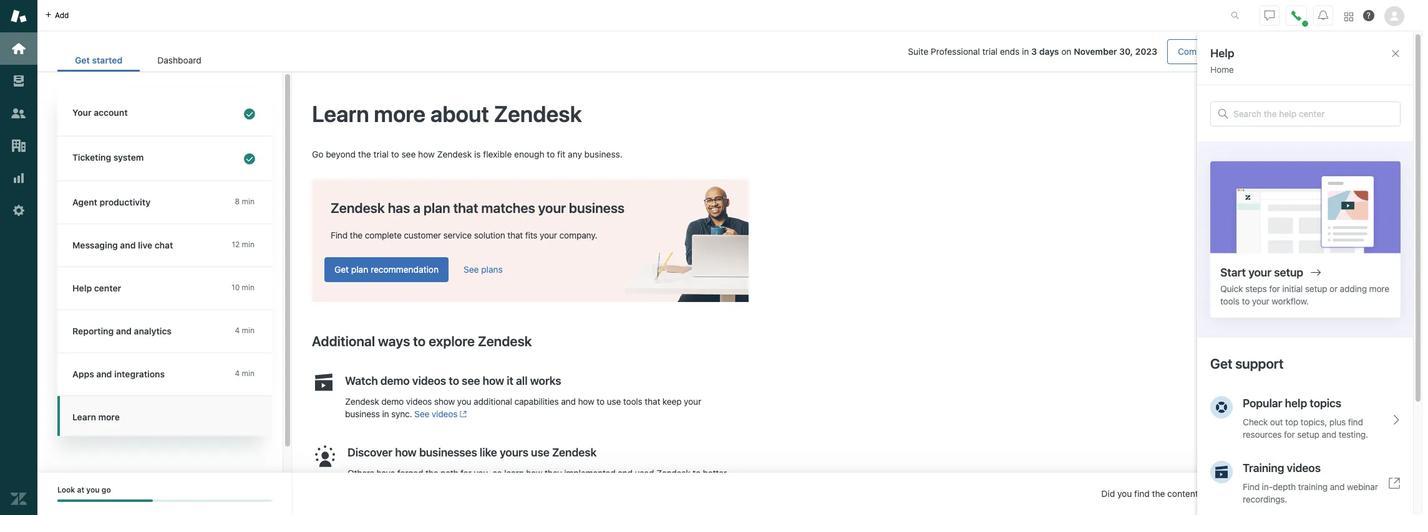 Task type: vqa. For each thing, say whether or not it's contained in the screenshot.
the topmost that
yes



Task type: describe. For each thing, give the bounding box(es) containing it.
demo for zendesk
[[381, 397, 404, 407]]

integrations
[[114, 369, 165, 380]]

1 vertical spatial that
[[507, 230, 523, 241]]

reporting image
[[11, 170, 27, 187]]

admin image
[[11, 203, 27, 219]]

additional
[[312, 334, 375, 350]]

see videos link
[[414, 409, 467, 420]]

others
[[347, 468, 374, 479]]

your account button
[[57, 92, 270, 136]]

help center
[[72, 283, 121, 294]]

watch demo videos to see how it all works
[[345, 375, 561, 388]]

zendesk image
[[11, 492, 27, 508]]

how inside zendesk demo videos show you additional capabilities and how to use tools that keep your business in sync.
[[578, 397, 594, 407]]

ends
[[1000, 46, 1020, 57]]

(opens in a new tab) image
[[457, 411, 467, 419]]

notifications image
[[1318, 10, 1328, 20]]

a
[[413, 200, 421, 216]]

10 min
[[232, 283, 255, 293]]

find
[[1134, 489, 1150, 500]]

service
[[443, 230, 472, 241]]

to up show
[[449, 375, 459, 388]]

additional ways to explore zendesk
[[312, 334, 532, 350]]

compare plans button
[[1167, 39, 1249, 64]]

at
[[77, 486, 84, 495]]

zendesk up it on the bottom left of page
[[478, 334, 532, 350]]

main element
[[0, 0, 37, 516]]

that inside zendesk demo videos show you additional capabilities and how to use tools that keep your business in sync.
[[645, 397, 660, 407]]

dashboard tab
[[140, 49, 219, 72]]

progress-bar progress bar
[[57, 501, 272, 503]]

get for get started
[[75, 55, 90, 66]]

business inside zendesk demo videos show you additional capabilities and how to use tools that keep your business in sync.
[[345, 409, 380, 420]]

1 min from the top
[[242, 197, 255, 207]]

12 min
[[232, 240, 255, 250]]

chat
[[155, 240, 173, 251]]

1 horizontal spatial business
[[569, 200, 625, 216]]

implemented
[[564, 468, 616, 479]]

add
[[55, 10, 69, 20]]

suite professional trial ends in 3 days on november 30, 2023
[[908, 46, 1157, 57]]

complete
[[365, 230, 402, 241]]

tools
[[623, 397, 642, 407]]

yours
[[500, 447, 528, 460]]

learn for learn more
[[72, 412, 96, 423]]

watch
[[345, 375, 378, 388]]

plans for compare plans
[[1217, 46, 1239, 57]]

learn
[[504, 468, 524, 479]]

content-title region
[[312, 100, 749, 129]]

in inside zendesk demo videos show you additional capabilities and how to use tools that keep your business in sync.
[[382, 409, 389, 420]]

sync.
[[391, 409, 412, 420]]

zendesk products image
[[1344, 12, 1353, 21]]

and for integrations
[[96, 369, 112, 380]]

has
[[388, 200, 410, 216]]

have
[[376, 468, 395, 479]]

account
[[94, 107, 128, 118]]

system
[[113, 152, 144, 163]]

chat now
[[1365, 46, 1403, 57]]

reporting and analytics
[[72, 326, 172, 337]]

started
[[92, 55, 122, 66]]

ticketing system
[[72, 152, 144, 163]]

get plan recommendation button
[[324, 258, 449, 283]]

section containing suite professional trial ends in
[[229, 39, 1335, 64]]

dashboard
[[157, 55, 201, 66]]

page
[[1230, 489, 1250, 500]]

discover how businesses like yours use zendesk
[[347, 447, 597, 460]]

zendesk inside content-title region
[[494, 100, 582, 127]]

your
[[72, 107, 92, 118]]

help
[[72, 283, 92, 294]]

go beyond the trial to see how zendesk is flexible enough to fit any business.
[[312, 149, 622, 160]]

days
[[1039, 46, 1059, 57]]

zendesk has a plan that matches your business
[[331, 200, 625, 216]]

how down learn more about zendesk
[[418, 149, 435, 160]]

businesses
[[419, 447, 477, 460]]

get started image
[[11, 41, 27, 57]]

did
[[1101, 489, 1115, 500]]

and inside zendesk demo videos show you additional capabilities and how to use tools that keep your business in sync.
[[561, 397, 576, 407]]

learn for learn more about zendesk
[[312, 100, 369, 127]]

2 horizontal spatial you
[[1117, 489, 1132, 500]]

messaging and live chat
[[72, 240, 173, 251]]

0 vertical spatial your
[[538, 200, 566, 216]]

in inside section
[[1022, 46, 1029, 57]]

now
[[1387, 46, 1403, 57]]

for
[[460, 468, 471, 479]]

zendesk up find
[[331, 200, 385, 216]]

path
[[441, 468, 458, 479]]

explore
[[429, 334, 475, 350]]

4 for reporting and analytics
[[235, 326, 240, 336]]

no
[[1369, 489, 1381, 500]]

see for see videos
[[414, 409, 429, 420]]

4 min for integrations
[[235, 369, 255, 379]]

see plans
[[464, 264, 503, 275]]

analytics
[[134, 326, 172, 337]]

enough
[[514, 149, 544, 160]]

fits
[[525, 230, 537, 241]]

it
[[507, 375, 513, 388]]

8
[[235, 197, 240, 207]]

agent
[[72, 197, 97, 208]]

about
[[430, 100, 489, 127]]

apps
[[72, 369, 94, 380]]

customer
[[404, 230, 441, 241]]

min for live
[[242, 240, 255, 250]]

november
[[1074, 46, 1117, 57]]

ticketing
[[72, 152, 111, 163]]

more for learn more
[[98, 412, 120, 423]]

to inside zendesk demo videos show you additional capabilities and how to use tools that keep your business in sync.
[[597, 397, 605, 407]]

compare
[[1178, 46, 1215, 57]]

2 vertical spatial videos
[[432, 409, 457, 420]]

their
[[371, 481, 389, 492]]

compare plans
[[1178, 46, 1239, 57]]

better
[[703, 468, 727, 479]]

learn more button
[[57, 397, 270, 432]]

yes button
[[1300, 482, 1349, 507]]

recommendation
[[371, 264, 439, 275]]

did you find the content on this page helpful?
[[1101, 489, 1284, 500]]

10
[[232, 283, 240, 293]]

get for get plan recommendation
[[334, 264, 349, 275]]

all
[[516, 375, 528, 388]]

12
[[232, 240, 240, 250]]

go
[[102, 486, 111, 495]]

customers image
[[11, 105, 27, 122]]

zendesk inside zendesk demo videos show you additional capabilities and how to use tools that keep your business in sync.
[[345, 397, 379, 407]]

1 horizontal spatial on
[[1201, 489, 1211, 500]]



Task type: locate. For each thing, give the bounding box(es) containing it.
look at you go
[[57, 486, 111, 495]]

footer containing did you find the content on this page helpful?
[[37, 474, 1423, 516]]

plans for see plans
[[481, 264, 503, 275]]

how left they
[[526, 468, 542, 479]]

videos inside zendesk demo videos show you additional capabilities and how to use tools that keep your business in sync.
[[406, 397, 432, 407]]

solution
[[474, 230, 505, 241]]

use inside zendesk demo videos show you additional capabilities and how to use tools that keep your business in sync.
[[607, 397, 621, 407]]

0 horizontal spatial more
[[98, 412, 120, 423]]

learn inside dropdown button
[[72, 412, 96, 423]]

your right "fits" in the top of the page
[[540, 230, 557, 241]]

is
[[474, 149, 481, 160]]

on right days
[[1061, 46, 1071, 57]]

more down apps and integrations
[[98, 412, 120, 423]]

your up "company."
[[538, 200, 566, 216]]

to left fit
[[547, 149, 555, 160]]

this
[[1213, 489, 1228, 500]]

2 4 from the top
[[235, 369, 240, 379]]

see for see plans
[[464, 264, 479, 275]]

your right keep
[[684, 397, 701, 407]]

0 vertical spatial in
[[1022, 46, 1029, 57]]

0 vertical spatial videos
[[412, 375, 446, 388]]

that
[[453, 200, 478, 216], [507, 230, 523, 241], [645, 397, 660, 407]]

see up additional
[[462, 375, 480, 388]]

reporting
[[72, 326, 114, 337]]

0 vertical spatial learn
[[312, 100, 369, 127]]

1 vertical spatial 4 min
[[235, 369, 255, 379]]

0 vertical spatial 4
[[235, 326, 240, 336]]

how inside others have forged the path for you, so learn how they implemented and used zendesk to better serve their customers.
[[526, 468, 542, 479]]

1 vertical spatial demo
[[381, 397, 404, 407]]

0 vertical spatial more
[[374, 100, 426, 127]]

zendesk up enough
[[494, 100, 582, 127]]

0 horizontal spatial plans
[[481, 264, 503, 275]]

1 horizontal spatial that
[[507, 230, 523, 241]]

more for learn more about zendesk
[[374, 100, 426, 127]]

zendesk support image
[[11, 8, 27, 24]]

0 vertical spatial use
[[607, 397, 621, 407]]

1 vertical spatial see
[[462, 375, 480, 388]]

on
[[1061, 46, 1071, 57], [1201, 489, 1211, 500]]

see plans button
[[464, 264, 503, 276]]

use left tools
[[607, 397, 621, 407]]

more inside dropdown button
[[98, 412, 120, 423]]

helpful?
[[1253, 489, 1284, 500]]

0 horizontal spatial learn
[[72, 412, 96, 423]]

see right sync.
[[414, 409, 429, 420]]

zendesk demo videos show you additional capabilities and how to use tools that keep your business in sync.
[[345, 397, 701, 420]]

they
[[545, 468, 562, 479]]

get down find
[[334, 264, 349, 275]]

on left this
[[1201, 489, 1211, 500]]

zendesk inside others have forged the path for you, so learn how they implemented and used zendesk to better serve their customers.
[[656, 468, 690, 479]]

1 vertical spatial videos
[[406, 397, 432, 407]]

0 vertical spatial that
[[453, 200, 478, 216]]

1 vertical spatial learn
[[72, 412, 96, 423]]

plans right the 'compare'
[[1217, 46, 1239, 57]]

1 horizontal spatial see
[[464, 264, 479, 275]]

0 horizontal spatial you
[[86, 486, 100, 495]]

business
[[569, 200, 625, 216], [345, 409, 380, 420]]

trial
[[982, 46, 998, 57], [373, 149, 389, 160]]

button displays agent's chat status as invisible. image
[[1265, 10, 1275, 20]]

0 horizontal spatial see
[[414, 409, 429, 420]]

0 vertical spatial get
[[75, 55, 90, 66]]

get help image
[[1363, 10, 1374, 21]]

center
[[94, 283, 121, 294]]

2023
[[1135, 46, 1157, 57]]

1 horizontal spatial you
[[457, 397, 471, 407]]

in
[[1022, 46, 1029, 57], [382, 409, 389, 420]]

and right 'apps'
[[96, 369, 112, 380]]

see inside button
[[464, 264, 479, 275]]

2 min from the top
[[242, 240, 255, 250]]

1 vertical spatial business
[[345, 409, 380, 420]]

2 4 min from the top
[[235, 369, 255, 379]]

see up a
[[401, 149, 416, 160]]

you up (opens in a new tab) image
[[457, 397, 471, 407]]

keep
[[662, 397, 682, 407]]

get left 'started'
[[75, 55, 90, 66]]

messaging
[[72, 240, 118, 251]]

zendesk right used
[[656, 468, 690, 479]]

more
[[374, 100, 426, 127], [98, 412, 120, 423]]

1 horizontal spatial get
[[334, 264, 349, 275]]

the
[[358, 149, 371, 160], [350, 230, 363, 241], [426, 468, 438, 479], [1152, 489, 1165, 500]]

your account heading
[[57, 92, 272, 137]]

plan inside button
[[351, 264, 368, 275]]

1 vertical spatial more
[[98, 412, 120, 423]]

plan down the complete
[[351, 264, 368, 275]]

get inside get plan recommendation button
[[334, 264, 349, 275]]

that left "fits" in the top of the page
[[507, 230, 523, 241]]

to right ways
[[413, 334, 426, 350]]

learn more
[[72, 412, 120, 423]]

0 horizontal spatial that
[[453, 200, 478, 216]]

4 min from the top
[[242, 326, 255, 336]]

4
[[235, 326, 240, 336], [235, 369, 240, 379]]

views image
[[11, 73, 27, 89]]

demo right watch
[[380, 375, 410, 388]]

you
[[457, 397, 471, 407], [86, 486, 100, 495], [1117, 489, 1132, 500]]

learn more about zendesk
[[312, 100, 582, 127]]

1 vertical spatial on
[[1201, 489, 1211, 500]]

2 vertical spatial your
[[684, 397, 701, 407]]

1 vertical spatial see
[[414, 409, 429, 420]]

1 horizontal spatial learn
[[312, 100, 369, 127]]

chat
[[1365, 46, 1384, 57]]

3 min from the top
[[242, 283, 255, 293]]

zendesk down watch
[[345, 397, 379, 407]]

you inside zendesk demo videos show you additional capabilities and how to use tools that keep your business in sync.
[[457, 397, 471, 407]]

min for analytics
[[242, 326, 255, 336]]

demo
[[380, 375, 410, 388], [381, 397, 404, 407]]

4 min
[[235, 326, 255, 336], [235, 369, 255, 379]]

0 vertical spatial demo
[[380, 375, 410, 388]]

plans inside button
[[1217, 46, 1239, 57]]

footer
[[37, 474, 1423, 516]]

flexible
[[483, 149, 512, 160]]

to inside others have forged the path for you, so learn how they implemented and used zendesk to better serve their customers.
[[693, 468, 701, 479]]

0 vertical spatial plan
[[424, 200, 450, 216]]

get inside tab list
[[75, 55, 90, 66]]

suite
[[908, 46, 928, 57]]

progress bar image
[[57, 501, 153, 503]]

videos for to
[[412, 375, 446, 388]]

3
[[1031, 46, 1037, 57]]

min for integrations
[[242, 369, 255, 379]]

videos down show
[[432, 409, 457, 420]]

and for analytics
[[116, 326, 132, 337]]

tab list
[[57, 49, 219, 72]]

0 horizontal spatial use
[[531, 447, 549, 460]]

company.
[[559, 230, 597, 241]]

and left used
[[618, 468, 633, 479]]

section
[[229, 39, 1335, 64]]

plans inside button
[[481, 264, 503, 275]]

0 horizontal spatial business
[[345, 409, 380, 420]]

go
[[312, 149, 323, 160]]

0 vertical spatial 4 min
[[235, 326, 255, 336]]

others have forged the path for you, so learn how they implemented and used zendesk to better serve their customers.
[[347, 468, 727, 492]]

productivity
[[100, 197, 150, 208]]

8 min
[[235, 197, 255, 207]]

0 horizontal spatial see
[[401, 149, 416, 160]]

videos for show
[[406, 397, 432, 407]]

see down find the complete customer service solution that fits your company. in the top left of the page
[[464, 264, 479, 275]]

and inside others have forged the path for you, so learn how they implemented and used zendesk to better serve their customers.
[[618, 468, 633, 479]]

business down watch
[[345, 409, 380, 420]]

ticketing system button
[[57, 137, 270, 181]]

additional
[[474, 397, 512, 407]]

organizations image
[[11, 138, 27, 154]]

2 horizontal spatial that
[[645, 397, 660, 407]]

plans down solution on the left of page
[[481, 264, 503, 275]]

in left 3
[[1022, 46, 1029, 57]]

0 horizontal spatial plan
[[351, 264, 368, 275]]

1 vertical spatial use
[[531, 447, 549, 460]]

0 vertical spatial see
[[464, 264, 479, 275]]

to left better
[[693, 468, 701, 479]]

zendesk up implemented
[[552, 447, 597, 460]]

how up forged
[[395, 447, 417, 460]]

4 for apps and integrations
[[235, 369, 240, 379]]

1 horizontal spatial plans
[[1217, 46, 1239, 57]]

zendesk left is
[[437, 149, 472, 160]]

like
[[480, 447, 497, 460]]

your account
[[72, 107, 128, 118]]

2 vertical spatial that
[[645, 397, 660, 407]]

1 horizontal spatial plan
[[424, 200, 450, 216]]

you right did
[[1117, 489, 1132, 500]]

any
[[568, 149, 582, 160]]

0 horizontal spatial in
[[382, 409, 389, 420]]

your inside zendesk demo videos show you additional capabilities and how to use tools that keep your business in sync.
[[684, 397, 701, 407]]

business up "company."
[[569, 200, 625, 216]]

no button
[[1359, 482, 1406, 507]]

matches
[[481, 200, 535, 216]]

more inside content-title region
[[374, 100, 426, 127]]

to up has
[[391, 149, 399, 160]]

add button
[[37, 0, 76, 31]]

trial left ends at the right top
[[982, 46, 998, 57]]

1 horizontal spatial use
[[607, 397, 621, 407]]

the inside others have forged the path for you, so learn how they implemented and used zendesk to better serve their customers.
[[426, 468, 438, 479]]

works
[[530, 375, 561, 388]]

live
[[138, 240, 152, 251]]

1 horizontal spatial more
[[374, 100, 426, 127]]

discover
[[347, 447, 392, 460]]

plans
[[1217, 46, 1239, 57], [481, 264, 503, 275]]

and for live
[[120, 240, 136, 251]]

1 vertical spatial plan
[[351, 264, 368, 275]]

videos up see videos
[[406, 397, 432, 407]]

get started
[[75, 55, 122, 66]]

demo inside zendesk demo videos show you additional capabilities and how to use tools that keep your business in sync.
[[381, 397, 404, 407]]

see videos
[[414, 409, 457, 420]]

use
[[607, 397, 621, 407], [531, 447, 549, 460]]

min
[[242, 197, 255, 207], [242, 240, 255, 250], [242, 283, 255, 293], [242, 326, 255, 336], [242, 369, 255, 379]]

0 vertical spatial plans
[[1217, 46, 1239, 57]]

use up they
[[531, 447, 549, 460]]

to left tools
[[597, 397, 605, 407]]

0 vertical spatial trial
[[982, 46, 998, 57]]

how left tools
[[578, 397, 594, 407]]

1 vertical spatial in
[[382, 409, 389, 420]]

get
[[75, 55, 90, 66], [334, 264, 349, 275]]

0 horizontal spatial on
[[1061, 46, 1071, 57]]

videos up show
[[412, 375, 446, 388]]

that up find the complete customer service solution that fits your company. in the top left of the page
[[453, 200, 478, 216]]

to
[[391, 149, 399, 160], [547, 149, 555, 160], [413, 334, 426, 350], [449, 375, 459, 388], [597, 397, 605, 407], [693, 468, 701, 479]]

0 vertical spatial see
[[401, 149, 416, 160]]

plan
[[424, 200, 450, 216], [351, 264, 368, 275]]

that left keep
[[645, 397, 660, 407]]

November 30, 2023 text field
[[1074, 46, 1157, 57]]

fit
[[557, 149, 565, 160]]

how left it on the bottom left of page
[[483, 375, 504, 388]]

apps and integrations
[[72, 369, 165, 380]]

learn down 'apps'
[[72, 412, 96, 423]]

beyond
[[326, 149, 356, 160]]

1 vertical spatial plans
[[481, 264, 503, 275]]

in left sync.
[[382, 409, 389, 420]]

learn inside content-title region
[[312, 100, 369, 127]]

1 vertical spatial your
[[540, 230, 557, 241]]

demo for watch
[[380, 375, 410, 388]]

5 min from the top
[[242, 369, 255, 379]]

tab list containing get started
[[57, 49, 219, 72]]

1 4 from the top
[[235, 326, 240, 336]]

1 horizontal spatial see
[[462, 375, 480, 388]]

0 vertical spatial on
[[1061, 46, 1071, 57]]

and left analytics
[[116, 326, 132, 337]]

content
[[1167, 489, 1198, 500]]

more left the about
[[374, 100, 426, 127]]

text image
[[624, 186, 749, 302]]

0 horizontal spatial get
[[75, 55, 90, 66]]

plan right a
[[424, 200, 450, 216]]

professional
[[931, 46, 980, 57]]

1 horizontal spatial in
[[1022, 46, 1029, 57]]

1 horizontal spatial trial
[[982, 46, 998, 57]]

trial right beyond
[[373, 149, 389, 160]]

yes
[[1310, 489, 1324, 500]]

1 4 min from the top
[[235, 326, 255, 336]]

1 vertical spatial get
[[334, 264, 349, 275]]

0 horizontal spatial trial
[[373, 149, 389, 160]]

0 vertical spatial business
[[569, 200, 625, 216]]

4 min for analytics
[[235, 326, 255, 336]]

and down works at the bottom of page
[[561, 397, 576, 407]]

learn up beyond
[[312, 100, 369, 127]]

business.
[[584, 149, 622, 160]]

you right at
[[86, 486, 100, 495]]

1 vertical spatial trial
[[373, 149, 389, 160]]

demo up sync.
[[381, 397, 404, 407]]

1 vertical spatial 4
[[235, 369, 240, 379]]

see
[[464, 264, 479, 275], [414, 409, 429, 420]]

and left live
[[120, 240, 136, 251]]



